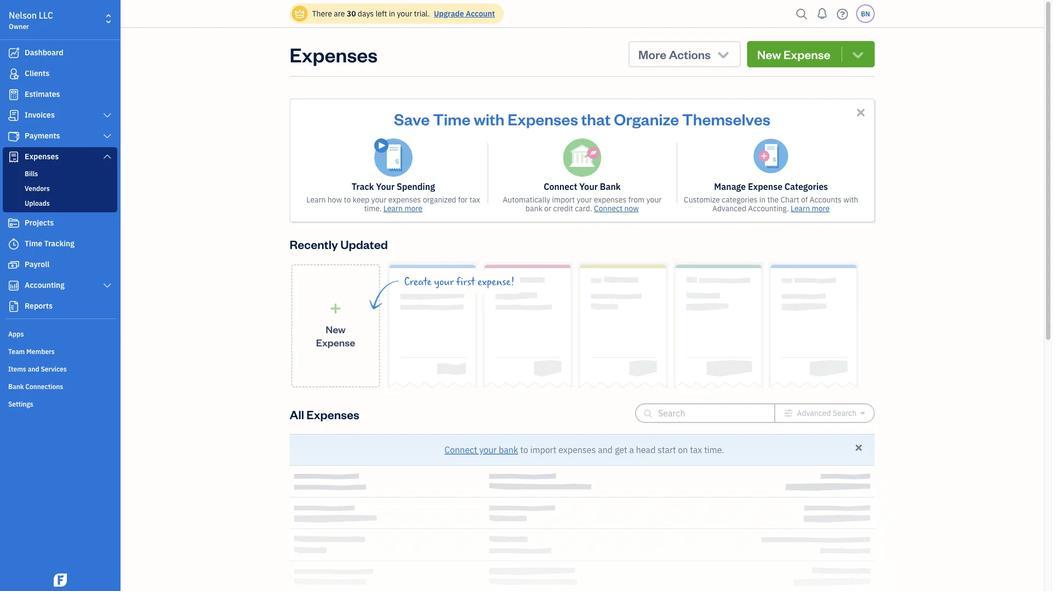 Task type: vqa. For each thing, say whether or not it's contained in the screenshot.
rightmost TIME.
yes



Task type: describe. For each thing, give the bounding box(es) containing it.
connect your bank
[[544, 181, 621, 193]]

your for track
[[376, 181, 395, 193]]

chevrondown image for more actions
[[716, 47, 731, 62]]

team
[[8, 347, 25, 356]]

advanced
[[713, 204, 747, 214]]

1 vertical spatial new
[[326, 323, 346, 336]]

are
[[334, 8, 345, 19]]

clients
[[25, 68, 49, 78]]

credit
[[553, 204, 573, 214]]

your inside learn how to keep your expenses organized for tax time.
[[371, 195, 387, 205]]

expenses link
[[3, 147, 117, 167]]

start
[[658, 445, 676, 456]]

bn button
[[856, 4, 875, 23]]

all
[[290, 407, 304, 423]]

updated
[[340, 236, 388, 252]]

left
[[376, 8, 387, 19]]

accounts
[[810, 195, 842, 205]]

import inside automatically import your expenses from your bank or credit card.
[[552, 195, 575, 205]]

new expense link
[[291, 265, 380, 388]]

from
[[628, 195, 645, 205]]

bank inside automatically import your expenses from your bank or credit card.
[[526, 204, 543, 214]]

payment image
[[7, 131, 20, 142]]

expense!
[[478, 276, 515, 288]]

there
[[312, 8, 332, 19]]

bn
[[861, 9, 870, 18]]

how
[[328, 195, 342, 205]]

items and services link
[[3, 361, 117, 377]]

items and services
[[8, 365, 67, 374]]

dashboard
[[25, 47, 63, 58]]

new expense inside button
[[757, 46, 831, 62]]

a
[[629, 445, 634, 456]]

1 vertical spatial import
[[530, 445, 557, 456]]

on
[[678, 445, 688, 456]]

services
[[41, 365, 67, 374]]

the
[[768, 195, 779, 205]]

bank inside main element
[[8, 383, 24, 391]]

track your spending
[[352, 181, 435, 193]]

chart image
[[7, 281, 20, 292]]

expense inside button
[[784, 46, 831, 62]]

chevron large down image for expenses
[[102, 152, 112, 161]]

tax inside learn how to keep your expenses organized for tax time.
[[470, 195, 480, 205]]

track your spending image
[[374, 139, 413, 177]]

payments
[[25, 131, 60, 141]]

payments link
[[3, 127, 117, 146]]

team members link
[[3, 343, 117, 360]]

more for categories
[[812, 204, 830, 214]]

connect your bank to import expenses and get a head start on tax time.
[[445, 445, 724, 456]]

0 horizontal spatial new expense
[[316, 323, 355, 349]]

new expense button
[[747, 41, 875, 67]]

1 horizontal spatial to
[[520, 445, 528, 456]]

time. inside learn how to keep your expenses organized for tax time.
[[364, 204, 382, 214]]

more actions button
[[629, 41, 741, 67]]

go to help image
[[834, 6, 851, 22]]

apps link
[[3, 326, 117, 342]]

30
[[347, 8, 356, 19]]

more
[[639, 46, 667, 62]]

customize categories in the chart of accounts with advanced accounting.
[[684, 195, 858, 214]]

time tracking
[[25, 239, 75, 249]]

time tracking link
[[3, 235, 117, 254]]

automatically
[[503, 195, 550, 205]]

time inside main element
[[25, 239, 42, 249]]

there are 30 days left in your trial. upgrade account
[[312, 8, 495, 19]]

chevron large down image for invoices
[[102, 111, 112, 120]]

with inside customize categories in the chart of accounts with advanced accounting.
[[844, 195, 858, 205]]

items
[[8, 365, 26, 374]]

client image
[[7, 69, 20, 79]]

keep
[[353, 195, 370, 205]]

upgrade
[[434, 8, 464, 19]]

or
[[544, 204, 552, 214]]

payroll
[[25, 260, 49, 270]]

estimates
[[25, 89, 60, 99]]

expenses right all
[[307, 407, 359, 423]]

chevron large down image for accounting
[[102, 282, 112, 290]]

invoice image
[[7, 110, 20, 121]]

manage expense categories image
[[754, 139, 789, 174]]

settings
[[8, 400, 33, 409]]

categories
[[785, 181, 828, 193]]

actions
[[669, 46, 711, 62]]

members
[[26, 347, 55, 356]]

1 vertical spatial tax
[[690, 445, 702, 456]]

chevrondown image for new expense
[[851, 47, 866, 62]]

notifications image
[[814, 3, 831, 25]]

payroll link
[[3, 255, 117, 275]]

crown image
[[294, 8, 306, 19]]

reports link
[[3, 297, 117, 317]]

card.
[[575, 204, 592, 214]]

nelson llc owner
[[9, 10, 53, 31]]

uploads
[[25, 199, 50, 208]]

expenses inside main element
[[25, 152, 59, 162]]

project image
[[7, 218, 20, 229]]

create
[[404, 276, 432, 288]]

connect for connect your bank
[[544, 181, 577, 193]]

llc
[[39, 10, 53, 21]]

account
[[466, 8, 495, 19]]

clients link
[[3, 64, 117, 84]]

close image
[[855, 106, 867, 119]]

owner
[[9, 22, 29, 31]]

first
[[456, 276, 475, 288]]

tracking
[[44, 239, 75, 249]]

freshbooks image
[[52, 574, 69, 588]]

connections
[[25, 383, 63, 391]]

chart
[[781, 195, 799, 205]]

organize
[[614, 109, 679, 129]]

bills
[[25, 169, 38, 178]]

trial.
[[414, 8, 430, 19]]



Task type: locate. For each thing, give the bounding box(es) containing it.
organized
[[423, 195, 456, 205]]

projects link
[[3, 214, 117, 233]]

tax right for
[[470, 195, 480, 205]]

1 vertical spatial bank
[[8, 383, 24, 391]]

expense down search 'icon'
[[784, 46, 831, 62]]

chevrondown image
[[716, 47, 731, 62], [851, 47, 866, 62]]

learn more
[[384, 204, 423, 214], [791, 204, 830, 214]]

1 horizontal spatial learn
[[384, 204, 403, 214]]

0 horizontal spatial bank
[[499, 445, 518, 456]]

0 vertical spatial time.
[[364, 204, 382, 214]]

1 vertical spatial to
[[520, 445, 528, 456]]

learn for track your spending
[[384, 204, 403, 214]]

connect your bank image
[[563, 139, 602, 177]]

dashboard link
[[3, 43, 117, 63]]

apps
[[8, 330, 24, 339]]

1 horizontal spatial connect
[[544, 181, 577, 193]]

close image
[[854, 443, 864, 453]]

time.
[[364, 204, 382, 214], [704, 445, 724, 456]]

expenses left that
[[508, 109, 578, 129]]

estimate image
[[7, 89, 20, 100]]

0 horizontal spatial tax
[[470, 195, 480, 205]]

more
[[405, 204, 423, 214], [812, 204, 830, 214]]

vendors
[[25, 184, 50, 193]]

report image
[[7, 301, 20, 312]]

and inside the items and services link
[[28, 365, 39, 374]]

0 horizontal spatial learn more
[[384, 204, 423, 214]]

1 horizontal spatial chevrondown image
[[851, 47, 866, 62]]

2 chevrondown image from the left
[[851, 47, 866, 62]]

1 chevrondown image from the left
[[716, 47, 731, 62]]

accounting.
[[748, 204, 789, 214]]

track
[[352, 181, 374, 193]]

expenses down spending
[[388, 195, 421, 205]]

to right the connect your bank button
[[520, 445, 528, 456]]

connect your bank button
[[445, 444, 518, 457]]

0 vertical spatial time
[[433, 109, 471, 129]]

expenses for organized
[[388, 195, 421, 205]]

invoices
[[25, 110, 55, 120]]

0 vertical spatial with
[[474, 109, 505, 129]]

0 horizontal spatial and
[[28, 365, 39, 374]]

learn more for spending
[[384, 204, 423, 214]]

chevron large down image
[[102, 111, 112, 120], [102, 152, 112, 161], [102, 282, 112, 290]]

0 horizontal spatial bank
[[8, 383, 24, 391]]

0 horizontal spatial with
[[474, 109, 505, 129]]

manage expense categories
[[714, 181, 828, 193]]

2 learn more from the left
[[791, 204, 830, 214]]

1 horizontal spatial tax
[[690, 445, 702, 456]]

learn for manage expense categories
[[791, 204, 810, 214]]

chevron large down image inside accounting link
[[102, 282, 112, 290]]

bank down items
[[8, 383, 24, 391]]

spending
[[397, 181, 435, 193]]

in
[[389, 8, 395, 19], [760, 195, 766, 205]]

accounting
[[25, 280, 65, 290]]

time
[[433, 109, 471, 129], [25, 239, 42, 249]]

0 horizontal spatial more
[[405, 204, 423, 214]]

your up automatically import your expenses from your bank or credit card.
[[579, 181, 598, 193]]

chevrondown image inside new expense button
[[851, 47, 866, 62]]

1 horizontal spatial your
[[579, 181, 598, 193]]

your
[[376, 181, 395, 193], [579, 181, 598, 193]]

0 vertical spatial new
[[757, 46, 781, 62]]

expense image
[[7, 152, 20, 163]]

1 vertical spatial connect
[[594, 204, 623, 214]]

0 vertical spatial chevron large down image
[[102, 111, 112, 120]]

learn more down track your spending
[[384, 204, 423, 214]]

expenses inside automatically import your expenses from your bank or credit card.
[[594, 195, 627, 205]]

your
[[397, 8, 412, 19], [371, 195, 387, 205], [577, 195, 592, 205], [647, 195, 662, 205], [434, 276, 454, 288], [479, 445, 497, 456]]

0 horizontal spatial time
[[25, 239, 42, 249]]

1 chevron large down image from the top
[[102, 111, 112, 120]]

2 vertical spatial chevron large down image
[[102, 282, 112, 290]]

expenses for and
[[559, 445, 596, 456]]

and right items
[[28, 365, 39, 374]]

bank connections
[[8, 383, 63, 391]]

all expenses
[[290, 407, 359, 423]]

learn more down categories on the top right of the page
[[791, 204, 830, 214]]

vendors link
[[5, 182, 115, 195]]

bank
[[526, 204, 543, 214], [499, 445, 518, 456]]

search image
[[793, 6, 811, 22]]

0 horizontal spatial connect
[[445, 445, 477, 456]]

2 vertical spatial connect
[[445, 445, 477, 456]]

2 horizontal spatial expense
[[784, 46, 831, 62]]

new inside button
[[757, 46, 781, 62]]

learn more for categories
[[791, 204, 830, 214]]

2 more from the left
[[812, 204, 830, 214]]

0 vertical spatial in
[[389, 8, 395, 19]]

0 vertical spatial bank
[[526, 204, 543, 214]]

1 vertical spatial new expense
[[316, 323, 355, 349]]

chevron large down image up chevron large down icon on the top left of page
[[102, 111, 112, 120]]

dashboard image
[[7, 48, 20, 59]]

1 horizontal spatial learn more
[[791, 204, 830, 214]]

expenses left get
[[559, 445, 596, 456]]

for
[[458, 195, 468, 205]]

3 chevron large down image from the top
[[102, 282, 112, 290]]

2 vertical spatial expense
[[316, 336, 355, 349]]

nelson
[[9, 10, 37, 21]]

expenses inside learn how to keep your expenses organized for tax time.
[[388, 195, 421, 205]]

save
[[394, 109, 430, 129]]

your up learn how to keep your expenses organized for tax time.
[[376, 181, 395, 193]]

timer image
[[7, 239, 20, 250]]

1 vertical spatial bank
[[499, 445, 518, 456]]

automatically import your expenses from your bank or credit card.
[[503, 195, 662, 214]]

save time with expenses that organize themselves
[[394, 109, 771, 129]]

0 vertical spatial import
[[552, 195, 575, 205]]

themselves
[[682, 109, 771, 129]]

2 horizontal spatial learn
[[791, 204, 810, 214]]

1 horizontal spatial with
[[844, 195, 858, 205]]

0 vertical spatial and
[[28, 365, 39, 374]]

1 more from the left
[[405, 204, 423, 214]]

1 learn more from the left
[[384, 204, 423, 214]]

bank up connect now
[[600, 181, 621, 193]]

recently
[[290, 236, 338, 252]]

recently updated
[[290, 236, 388, 252]]

expense
[[784, 46, 831, 62], [748, 181, 783, 193], [316, 336, 355, 349]]

1 vertical spatial chevron large down image
[[102, 152, 112, 161]]

learn inside learn how to keep your expenses organized for tax time.
[[307, 195, 326, 205]]

tax right on
[[690, 445, 702, 456]]

new expense button
[[747, 41, 875, 67]]

2 horizontal spatial connect
[[594, 204, 623, 214]]

expenses down are
[[290, 41, 378, 67]]

1 horizontal spatial expense
[[748, 181, 783, 193]]

manage
[[714, 181, 746, 193]]

learn how to keep your expenses organized for tax time.
[[307, 195, 480, 214]]

days
[[358, 8, 374, 19]]

1 horizontal spatial in
[[760, 195, 766, 205]]

settings link
[[3, 396, 117, 412]]

1 horizontal spatial bank
[[526, 204, 543, 214]]

connect now
[[594, 204, 639, 214]]

0 horizontal spatial expense
[[316, 336, 355, 349]]

accounting link
[[3, 276, 117, 296]]

chevron large down image down chevron large down icon on the top left of page
[[102, 152, 112, 161]]

0 vertical spatial new expense
[[757, 46, 831, 62]]

expenses up bills
[[25, 152, 59, 162]]

learn
[[307, 195, 326, 205], [384, 204, 403, 214], [791, 204, 810, 214]]

learn left how
[[307, 195, 326, 205]]

0 horizontal spatial in
[[389, 8, 395, 19]]

time. right on
[[704, 445, 724, 456]]

expense for plus icon
[[316, 336, 355, 349]]

more for spending
[[405, 204, 423, 214]]

0 horizontal spatial new
[[326, 323, 346, 336]]

connect for connect now
[[594, 204, 623, 214]]

1 your from the left
[[376, 181, 395, 193]]

money image
[[7, 260, 20, 271]]

your for connect
[[579, 181, 598, 193]]

Search text field
[[658, 405, 757, 423]]

1 horizontal spatial bank
[[600, 181, 621, 193]]

0 vertical spatial bank
[[600, 181, 621, 193]]

new expense down search 'icon'
[[757, 46, 831, 62]]

2 your from the left
[[579, 181, 598, 193]]

bank
[[600, 181, 621, 193], [8, 383, 24, 391]]

more right of on the top right of page
[[812, 204, 830, 214]]

1 vertical spatial with
[[844, 195, 858, 205]]

time right save
[[433, 109, 471, 129]]

uploads link
[[5, 197, 115, 210]]

more down spending
[[405, 204, 423, 214]]

in right left
[[389, 8, 395, 19]]

time. down track
[[364, 204, 382, 214]]

head
[[636, 445, 656, 456]]

categories
[[722, 195, 758, 205]]

projects
[[25, 218, 54, 228]]

expenses
[[388, 195, 421, 205], [594, 195, 627, 205], [559, 445, 596, 456]]

in inside customize categories in the chart of accounts with advanced accounting.
[[760, 195, 766, 205]]

reports
[[25, 301, 53, 311]]

tax
[[470, 195, 480, 205], [690, 445, 702, 456]]

chevrondown image right actions
[[716, 47, 731, 62]]

team members
[[8, 347, 55, 356]]

1 horizontal spatial new expense
[[757, 46, 831, 62]]

chevrondown image down bn
[[851, 47, 866, 62]]

0 horizontal spatial learn
[[307, 195, 326, 205]]

expenses left from
[[594, 195, 627, 205]]

0 horizontal spatial time.
[[364, 204, 382, 214]]

chevron large down image
[[102, 132, 112, 141]]

invoices link
[[3, 106, 117, 126]]

0 horizontal spatial your
[[376, 181, 395, 193]]

0 vertical spatial to
[[344, 195, 351, 205]]

new expense
[[757, 46, 831, 62], [316, 323, 355, 349]]

0 vertical spatial connect
[[544, 181, 577, 193]]

1 vertical spatial time
[[25, 239, 42, 249]]

learn down track your spending
[[384, 204, 403, 214]]

chevron large down image down payroll link
[[102, 282, 112, 290]]

2 chevron large down image from the top
[[102, 152, 112, 161]]

1 horizontal spatial time.
[[704, 445, 724, 456]]

estimates link
[[3, 85, 117, 105]]

main element
[[0, 0, 148, 592]]

to right how
[[344, 195, 351, 205]]

new expense down plus icon
[[316, 323, 355, 349]]

bank connections link
[[3, 378, 117, 395]]

of
[[801, 195, 808, 205]]

1 vertical spatial and
[[598, 445, 613, 456]]

now
[[624, 204, 639, 214]]

1 horizontal spatial more
[[812, 204, 830, 214]]

expenses
[[290, 41, 378, 67], [508, 109, 578, 129], [25, 152, 59, 162], [307, 407, 359, 423]]

to
[[344, 195, 351, 205], [520, 445, 528, 456]]

expense up the
[[748, 181, 783, 193]]

chevrondown image inside more actions dropdown button
[[716, 47, 731, 62]]

plus image
[[329, 303, 342, 314]]

0 horizontal spatial to
[[344, 195, 351, 205]]

create your first expense!
[[404, 276, 515, 288]]

0 horizontal spatial chevrondown image
[[716, 47, 731, 62]]

more actions
[[639, 46, 711, 62]]

bills link
[[5, 167, 115, 180]]

get
[[615, 445, 627, 456]]

expense down plus icon
[[316, 336, 355, 349]]

expense for manage expense categories image
[[748, 181, 783, 193]]

1 vertical spatial time.
[[704, 445, 724, 456]]

1 vertical spatial in
[[760, 195, 766, 205]]

learn down categories on the top right of the page
[[791, 204, 810, 214]]

customize
[[684, 195, 720, 205]]

1 horizontal spatial time
[[433, 109, 471, 129]]

0 vertical spatial tax
[[470, 195, 480, 205]]

in left the
[[760, 195, 766, 205]]

that
[[581, 109, 611, 129]]

1 horizontal spatial new
[[757, 46, 781, 62]]

time right timer image
[[25, 239, 42, 249]]

to inside learn how to keep your expenses organized for tax time.
[[344, 195, 351, 205]]

1 horizontal spatial and
[[598, 445, 613, 456]]

1 vertical spatial expense
[[748, 181, 783, 193]]

and left get
[[598, 445, 613, 456]]

0 vertical spatial expense
[[784, 46, 831, 62]]



